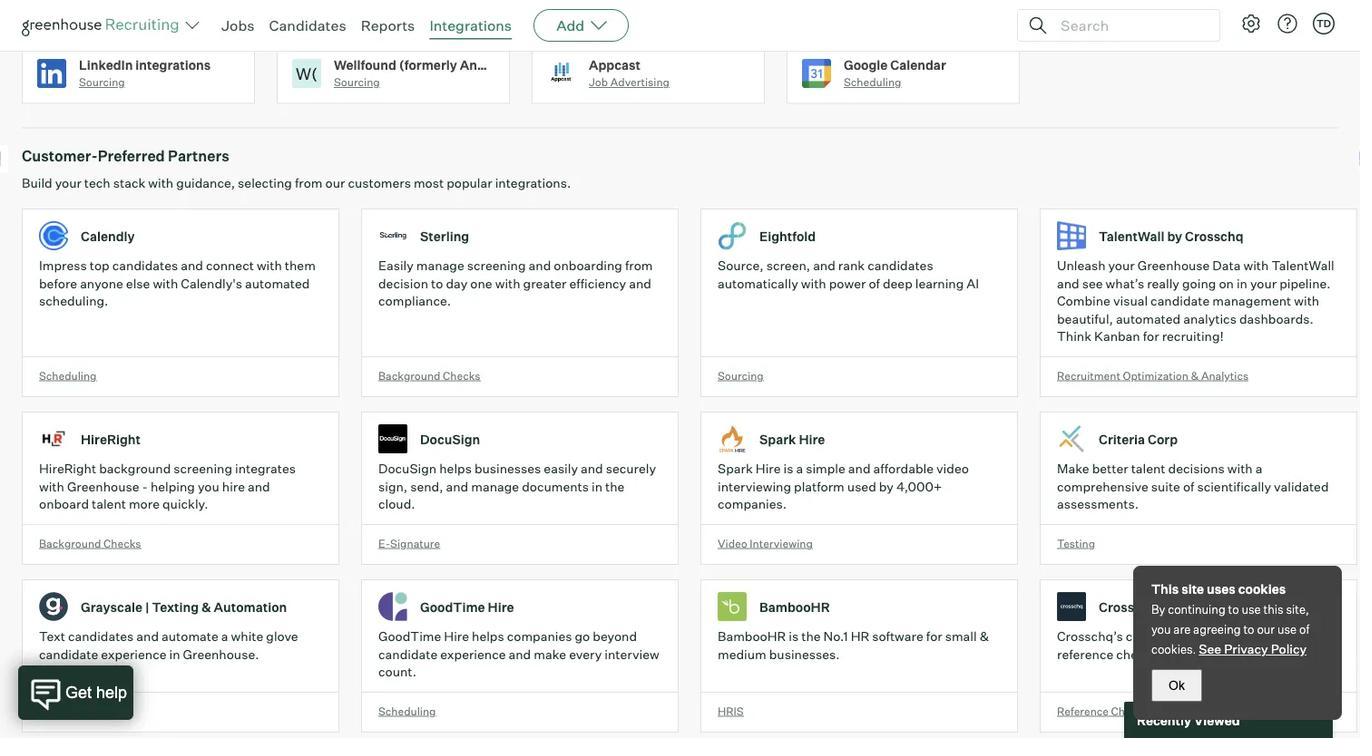 Task type: vqa. For each thing, say whether or not it's contained in the screenshot.
the right &
yes



Task type: locate. For each thing, give the bounding box(es) containing it.
1 vertical spatial is
[[789, 629, 799, 645]]

1 horizontal spatial scheduling
[[378, 705, 436, 718]]

0 horizontal spatial for
[[926, 629, 943, 645]]

wellfound (formerly angellist talent) sourcing
[[334, 57, 567, 89]]

2 vertical spatial in
[[169, 647, 180, 663]]

crosschq's cloud-based platform brings reference checking into the 21st century.
[[1057, 629, 1296, 663]]

you left hire
[[198, 479, 219, 495]]

with right stack
[[148, 175, 173, 191]]

efficiency
[[569, 276, 626, 291]]

0 horizontal spatial scheduling
[[39, 369, 97, 383]]

in right documents
[[592, 479, 603, 495]]

1 horizontal spatial helps
[[472, 629, 504, 645]]

your down customer- on the top
[[55, 175, 82, 191]]

in inside text candidates and automate a white glove candidate experience in greenhouse.
[[169, 647, 180, 663]]

greenhouse down background at left
[[67, 479, 139, 495]]

0 vertical spatial our
[[325, 175, 345, 191]]

0 horizontal spatial texting
[[94, 705, 132, 718]]

candidates down grayscale
[[68, 629, 134, 645]]

easily manage screening and onboarding from decision to day one with greater efficiency and compliance.
[[378, 258, 653, 309]]

with up scientifically
[[1228, 461, 1253, 477]]

with right the else at top
[[153, 276, 178, 291]]

linkedin integrations sourcing
[[79, 57, 211, 89]]

0 horizontal spatial crosschq
[[1099, 599, 1157, 615]]

candidate down text
[[39, 647, 98, 663]]

1 vertical spatial by
[[879, 479, 894, 495]]

1 horizontal spatial the
[[801, 629, 821, 645]]

video interviewing
[[1099, 0, 1194, 14], [718, 537, 813, 551]]

1 horizontal spatial background
[[378, 369, 441, 383]]

checks down the more
[[104, 537, 141, 551]]

scheduling down count.
[[378, 705, 436, 718]]

0 vertical spatial video
[[1099, 0, 1129, 14]]

& right small
[[980, 629, 989, 645]]

hire down goodtime hire
[[444, 629, 469, 645]]

manage inside docusign helps businesses easily and securely sign, send, and manage documents in the cloud.
[[471, 479, 519, 495]]

deep
[[883, 276, 913, 291]]

docusign up send, at the left of page
[[420, 431, 480, 447]]

in
[[1237, 276, 1248, 291], [592, 479, 603, 495], [169, 647, 180, 663]]

and inside spark hire is a simple and affordable video interviewing platform used by 4,000+ companies.
[[848, 461, 871, 477]]

you inside hireright background screening integrates with greenhouse - helping you hire and onboard talent more quickly.
[[198, 479, 219, 495]]

advertising
[[611, 75, 670, 89]]

platform inside spark hire is a simple and affordable video interviewing platform used by 4,000+ companies.
[[794, 479, 845, 495]]

our left the customers
[[325, 175, 345, 191]]

1 horizontal spatial platform
[[1203, 629, 1254, 645]]

documents
[[522, 479, 589, 495]]

manage
[[416, 258, 464, 274], [471, 479, 519, 495]]

stack
[[113, 175, 145, 191]]

1 horizontal spatial to
[[1228, 603, 1239, 617]]

1 horizontal spatial crosschq
[[1185, 228, 1244, 244]]

manage up day in the left of the page
[[416, 258, 464, 274]]

of for power
[[869, 276, 880, 291]]

integrates
[[235, 461, 296, 477]]

0 vertical spatial to
[[431, 276, 443, 291]]

and up used at the bottom of page
[[848, 461, 871, 477]]

into
[[1173, 647, 1196, 663]]

sourcing
[[589, 0, 635, 14], [79, 75, 125, 89], [334, 75, 380, 89], [718, 369, 764, 383]]

0 vertical spatial platform
[[794, 479, 845, 495]]

use
[[1242, 603, 1261, 617], [1278, 622, 1297, 637]]

in inside docusign helps businesses easily and securely sign, send, and manage documents in the cloud.
[[592, 479, 603, 495]]

e-
[[378, 537, 390, 551]]

with down pipeline.
[[1294, 293, 1320, 309]]

1 horizontal spatial recruitment
[[1057, 369, 1121, 383]]

recruitment up greenhouse recruiting image
[[79, 0, 142, 14]]

a up scientifically
[[1256, 461, 1263, 477]]

0 vertical spatial recruitment
[[79, 0, 142, 14]]

hireright inside hireright background screening integrates with greenhouse - helping you hire and onboard talent more quickly.
[[39, 461, 96, 477]]

docusign inside docusign helps businesses easily and securely sign, send, and manage documents in the cloud.
[[378, 461, 437, 477]]

greenhouse up 'really'
[[1138, 258, 1210, 274]]

1 horizontal spatial your
[[1108, 258, 1135, 274]]

goodtime inside goodtime hire helps companies go beyond candidate experience and make every interview count.
[[378, 629, 441, 645]]

screening
[[467, 258, 526, 274], [174, 461, 232, 477]]

companies.
[[718, 497, 787, 512]]

corp
[[1148, 431, 1178, 447]]

white
[[231, 629, 263, 645]]

1 vertical spatial crosschq
[[1099, 599, 1157, 615]]

Search text field
[[1056, 12, 1203, 39]]

video
[[1099, 0, 1129, 14], [718, 537, 747, 551]]

your up management
[[1250, 276, 1277, 291]]

from inside the easily manage screening and onboarding from decision to day one with greater efficiency and compliance.
[[625, 258, 653, 274]]

helps down goodtime hire
[[472, 629, 504, 645]]

data
[[1213, 258, 1241, 274]]

this site uses cookies
[[1152, 582, 1286, 598]]

candidates inside source, screen, and rank candidates automatically with power of deep learning ai
[[868, 258, 933, 274]]

recruitment down think
[[1057, 369, 1121, 383]]

for left small
[[926, 629, 943, 645]]

2 vertical spatial scheduling
[[378, 705, 436, 718]]

to down uses
[[1228, 603, 1239, 617]]

texting right candidate
[[94, 705, 132, 718]]

1 vertical spatial background checks
[[39, 537, 141, 551]]

and down the companies in the left bottom of the page
[[509, 647, 531, 663]]

1 vertical spatial texting
[[94, 705, 132, 718]]

experience
[[101, 647, 167, 663], [440, 647, 506, 663]]

1 vertical spatial interviewing
[[750, 537, 813, 551]]

docusign up sign,
[[378, 461, 437, 477]]

1 vertical spatial the
[[801, 629, 821, 645]]

0 vertical spatial background
[[378, 369, 441, 383]]

the down securely in the bottom of the page
[[605, 479, 625, 495]]

1 horizontal spatial experience
[[440, 647, 506, 663]]

bamboohr
[[760, 599, 830, 615], [718, 629, 786, 645]]

candidate
[[1151, 293, 1210, 309], [39, 647, 98, 663], [378, 647, 438, 663]]

by right used at the bottom of page
[[879, 479, 894, 495]]

hire up simple
[[799, 431, 825, 447]]

texting right |
[[152, 599, 199, 615]]

2 vertical spatial of
[[1299, 622, 1310, 637]]

helps
[[439, 461, 472, 477], [472, 629, 504, 645]]

our down this
[[1257, 622, 1275, 637]]

your
[[55, 175, 82, 191], [1108, 258, 1135, 274], [1250, 276, 1277, 291]]

greenhouse recruiting image
[[22, 15, 185, 36]]

cloud-
[[1126, 629, 1164, 645]]

checks down compliance.
[[443, 369, 481, 383]]

build
[[22, 175, 52, 191]]

checks right reference
[[1111, 705, 1149, 718]]

and down integrates
[[248, 479, 270, 495]]

of inside source, screen, and rank candidates automatically with power of deep learning ai
[[869, 276, 880, 291]]

by
[[1167, 228, 1182, 244], [879, 479, 894, 495]]

a left simple
[[796, 461, 803, 477]]

guidance,
[[176, 175, 235, 191]]

docusign for docusign
[[420, 431, 480, 447]]

background checks down compliance.
[[378, 369, 481, 383]]

0 horizontal spatial of
[[869, 276, 880, 291]]

1 horizontal spatial background checks
[[378, 369, 481, 383]]

criteria corp
[[1099, 431, 1178, 447]]

1 horizontal spatial manage
[[471, 479, 519, 495]]

automated down visual
[[1116, 311, 1181, 327]]

1 horizontal spatial candidate
[[378, 647, 438, 663]]

of inside by continuing to use this site, you are agreeing to our use of cookies.
[[1299, 622, 1310, 637]]

manage inside the easily manage screening and onboarding from decision to day one with greater efficiency and compliance.
[[416, 258, 464, 274]]

and inside goodtime hire helps companies go beyond candidate experience and make every interview count.
[[509, 647, 531, 663]]

interviewing down companies.
[[750, 537, 813, 551]]

experience down goodtime hire
[[440, 647, 506, 663]]

you down by
[[1152, 622, 1171, 637]]

what's
[[1106, 276, 1144, 291]]

candidates inside impress top candidates and connect with them before anyone else with calendly's automated scheduling.
[[112, 258, 178, 274]]

from up 'efficiency'
[[625, 258, 653, 274]]

1 vertical spatial &
[[202, 599, 211, 615]]

is
[[784, 461, 793, 477], [789, 629, 799, 645]]

crosschq up data
[[1185, 228, 1244, 244]]

screening up helping
[[174, 461, 232, 477]]

platform up 21st
[[1203, 629, 1254, 645]]

platform
[[794, 479, 845, 495], [1203, 629, 1254, 645]]

background checks down "onboard"
[[39, 537, 141, 551]]

2 horizontal spatial your
[[1250, 276, 1277, 291]]

0 horizontal spatial background
[[39, 537, 101, 551]]

1 vertical spatial talent
[[92, 497, 126, 512]]

1 horizontal spatial a
[[796, 461, 803, 477]]

with up "onboard"
[[39, 479, 64, 495]]

hr
[[851, 629, 869, 645]]

use up policy at the bottom right of page
[[1278, 622, 1297, 637]]

0 vertical spatial you
[[198, 479, 219, 495]]

0 vertical spatial crosschq
[[1185, 228, 1244, 244]]

candidates up deep
[[868, 258, 933, 274]]

screening for hire
[[174, 461, 232, 477]]

sourcing inside the linkedin integrations sourcing
[[79, 75, 125, 89]]

1 experience from the left
[[101, 647, 167, 663]]

and right 'efficiency'
[[629, 276, 651, 291]]

dashboards.
[[1239, 311, 1314, 327]]

background down compliance.
[[378, 369, 441, 383]]

to up privacy
[[1244, 622, 1255, 637]]

onboarding
[[554, 258, 622, 274]]

of
[[869, 276, 880, 291], [1183, 479, 1195, 495], [1299, 622, 1310, 637]]

more
[[129, 497, 160, 512]]

scheduling for impress top candidates and connect with them before anyone else with calendly's automated scheduling.
[[39, 369, 97, 383]]

manage down businesses
[[471, 479, 519, 495]]

onboard
[[39, 497, 89, 512]]

2 vertical spatial your
[[1250, 276, 1277, 291]]

candidate down 'really'
[[1151, 293, 1210, 309]]

1 horizontal spatial in
[[592, 479, 603, 495]]

see privacy policy link
[[1199, 642, 1307, 657]]

in right on
[[1237, 276, 1248, 291]]

crosschq up cloud-
[[1099, 599, 1157, 615]]

talent inside hireright background screening integrates with greenhouse - helping you hire and onboard talent more quickly.
[[92, 497, 126, 512]]

0 vertical spatial checks
[[443, 369, 481, 383]]

hire up interviewing at the right bottom of the page
[[756, 461, 781, 477]]

is inside spark hire is a simple and affordable video interviewing platform used by 4,000+ companies.
[[784, 461, 793, 477]]

video
[[936, 461, 969, 477]]

cloud.
[[378, 497, 415, 512]]

0 vertical spatial your
[[55, 175, 82, 191]]

1 vertical spatial automated
[[1116, 311, 1181, 327]]

hireright up background at left
[[81, 431, 141, 447]]

greenhouse inside hireright background screening integrates with greenhouse - helping you hire and onboard talent more quickly.
[[67, 479, 139, 495]]

background
[[99, 461, 171, 477]]

hire for spark hire
[[799, 431, 825, 447]]

1 vertical spatial bamboohr
[[718, 629, 786, 645]]

0 vertical spatial screening
[[467, 258, 526, 274]]

is down spark hire
[[784, 461, 793, 477]]

goodtime down signature
[[420, 599, 485, 615]]

automated down them
[[245, 276, 310, 291]]

0 vertical spatial scheduling
[[844, 75, 902, 89]]

talentwall inside unleash your greenhouse data with talentwall and see what's really going on in your pipeline. combine visual candidate management with beautiful, automated analytics dashboards. think kanban for recruiting!
[[1272, 258, 1335, 274]]

0 vertical spatial use
[[1242, 603, 1261, 617]]

0 vertical spatial for
[[1143, 329, 1159, 345]]

0 vertical spatial docusign
[[420, 431, 480, 447]]

the inside bamboohr is the no.1 hr software for small & medium businesses.
[[801, 629, 821, 645]]

easily
[[544, 461, 578, 477]]

of inside the make better talent decisions with a comprehensive suite of scientifically validated assessments.
[[1183, 479, 1195, 495]]

0 vertical spatial &
[[1191, 369, 1199, 383]]

bamboohr inside bamboohr is the no.1 hr software for small & medium businesses.
[[718, 629, 786, 645]]

and down |
[[136, 629, 159, 645]]

calendar
[[890, 57, 946, 73]]

wellfound
[[334, 57, 396, 73]]

0 vertical spatial spark
[[760, 431, 796, 447]]

& inside bamboohr is the no.1 hr software for small & medium businesses.
[[980, 629, 989, 645]]

spark hire
[[760, 431, 825, 447]]

recruitment for recruitment optimization & analytics
[[1057, 369, 1121, 383]]

1 vertical spatial video
[[718, 537, 747, 551]]

interviewing left 'configure' icon
[[1131, 0, 1194, 14]]

0 vertical spatial is
[[784, 461, 793, 477]]

candidate inside unleash your greenhouse data with talentwall and see what's really going on in your pipeline. combine visual candidate management with beautiful, automated analytics dashboards. think kanban for recruiting!
[[1151, 293, 1210, 309]]

2 horizontal spatial &
[[1191, 369, 1199, 383]]

1 horizontal spatial spark
[[760, 431, 796, 447]]

0 vertical spatial hireright
[[81, 431, 141, 447]]

1 vertical spatial recruitment
[[1057, 369, 1121, 383]]

use left this
[[1242, 603, 1261, 617]]

1 vertical spatial hireright
[[39, 461, 96, 477]]

& up the automate
[[202, 599, 211, 615]]

spark for spark hire is a simple and affordable video interviewing platform used by 4,000+ companies.
[[718, 461, 753, 477]]

screening for one
[[467, 258, 526, 274]]

checks for compliance.
[[443, 369, 481, 383]]

1 horizontal spatial checks
[[443, 369, 481, 383]]

policy
[[1271, 642, 1307, 657]]

0 horizontal spatial a
[[221, 629, 228, 645]]

hire up the companies in the left bottom of the page
[[488, 599, 514, 615]]

the up businesses.
[[801, 629, 821, 645]]

1 vertical spatial in
[[592, 479, 603, 495]]

0 vertical spatial the
[[605, 479, 625, 495]]

spark inside spark hire is a simple and affordable video interviewing platform used by 4,000+ companies.
[[718, 461, 753, 477]]

talentwall up what's at top
[[1099, 228, 1165, 244]]

screening inside hireright background screening integrates with greenhouse - helping you hire and onboard talent more quickly.
[[174, 461, 232, 477]]

experience down |
[[101, 647, 167, 663]]

for inside unleash your greenhouse data with talentwall and see what's really going on in your pipeline. combine visual candidate management with beautiful, automated analytics dashboards. think kanban for recruiting!
[[1143, 329, 1159, 345]]

0 horizontal spatial video
[[718, 537, 747, 551]]

1 vertical spatial goodtime
[[378, 629, 441, 645]]

2 vertical spatial to
[[1244, 622, 1255, 637]]

with inside source, screen, and rank candidates automatically with power of deep learning ai
[[801, 276, 826, 291]]

scheduling down google
[[844, 75, 902, 89]]

bamboohr up businesses.
[[760, 599, 830, 615]]

configure image
[[1240, 13, 1262, 34]]

1 horizontal spatial you
[[1152, 622, 1171, 637]]

the right the into
[[1199, 647, 1218, 663]]

sterling
[[420, 228, 469, 244]]

sourcing down the 'wellfound'
[[334, 75, 380, 89]]

else
[[126, 276, 150, 291]]

& left analytics
[[1191, 369, 1199, 383]]

scheduling inside google calendar scheduling
[[844, 75, 902, 89]]

1 horizontal spatial talent
[[1131, 461, 1166, 477]]

0 horizontal spatial candidate
[[39, 647, 98, 663]]

better
[[1092, 461, 1128, 477]]

talent up suite
[[1131, 461, 1166, 477]]

scheduling down scheduling.
[[39, 369, 97, 383]]

hireright up "onboard"
[[39, 461, 96, 477]]

1 vertical spatial manage
[[471, 479, 519, 495]]

hire for goodtime hire
[[488, 599, 514, 615]]

comprehensive
[[1057, 479, 1149, 495]]

goodtime for goodtime hire helps companies go beyond candidate experience and make every interview count.
[[378, 629, 441, 645]]

reference
[[1057, 647, 1114, 663]]

of down the decisions
[[1183, 479, 1195, 495]]

count.
[[378, 664, 417, 680]]

scientifically
[[1197, 479, 1271, 495]]

2 horizontal spatial the
[[1199, 647, 1218, 663]]

signature
[[390, 537, 440, 551]]

1 vertical spatial your
[[1108, 258, 1135, 274]]

hire inside spark hire is a simple and affordable video interviewing platform used by 4,000+ companies.
[[756, 461, 781, 477]]

a inside text candidates and automate a white glove candidate experience in greenhouse.
[[221, 629, 228, 645]]

0 horizontal spatial interviewing
[[750, 537, 813, 551]]

analytics
[[1201, 369, 1249, 383]]

1 horizontal spatial our
[[1257, 622, 1275, 637]]

from right selecting
[[295, 175, 323, 191]]

by up 'really'
[[1167, 228, 1182, 244]]

2 experience from the left
[[440, 647, 506, 663]]

are
[[1174, 622, 1191, 637]]

candidate inside goodtime hire helps companies go beyond candidate experience and make every interview count.
[[378, 647, 438, 663]]

learning
[[915, 276, 964, 291]]

2 horizontal spatial candidate
[[1151, 293, 1210, 309]]

compliance.
[[378, 293, 451, 309]]

combine
[[1057, 293, 1111, 309]]

hireright for hireright
[[81, 431, 141, 447]]

0 horizontal spatial greenhouse
[[67, 479, 139, 495]]

of left deep
[[869, 276, 880, 291]]

integrations
[[136, 57, 211, 73]]

1 vertical spatial greenhouse
[[67, 479, 139, 495]]

talentwall by crosschq
[[1099, 228, 1244, 244]]

docusign
[[420, 431, 480, 447], [378, 461, 437, 477]]

a up greenhouse. in the left bottom of the page
[[221, 629, 228, 645]]

in down the automate
[[169, 647, 180, 663]]

think
[[1057, 329, 1092, 345]]

video interviewing link
[[1042, 0, 1297, 43]]

is up businesses.
[[789, 629, 799, 645]]

and inside unleash your greenhouse data with talentwall and see what's really going on in your pipeline. combine visual candidate management with beautiful, automated analytics dashboards. think kanban for recruiting!
[[1057, 276, 1080, 291]]

0 vertical spatial background checks
[[378, 369, 481, 383]]

2 horizontal spatial in
[[1237, 276, 1248, 291]]

0 horizontal spatial platform
[[794, 479, 845, 495]]

1 vertical spatial background
[[39, 537, 101, 551]]

for right kanban at the top right of page
[[1143, 329, 1159, 345]]

and left rank
[[813, 258, 836, 274]]

a inside the make better talent decisions with a comprehensive suite of scientifically validated assessments.
[[1256, 461, 1263, 477]]

bamboohr up medium
[[718, 629, 786, 645]]

1 vertical spatial platform
[[1203, 629, 1254, 645]]

you
[[198, 479, 219, 495], [1152, 622, 1171, 637]]

job
[[589, 75, 608, 89]]

with right one
[[495, 276, 520, 291]]

candidates up the else at top
[[112, 258, 178, 274]]

1 horizontal spatial for
[[1143, 329, 1159, 345]]

1 vertical spatial you
[[1152, 622, 1171, 637]]

candidate up count.
[[378, 647, 438, 663]]

talentwall up pipeline.
[[1272, 258, 1335, 274]]

recruitment marketing
[[79, 0, 197, 14]]

td button
[[1313, 13, 1335, 34]]

|
[[145, 599, 149, 615]]

add
[[556, 16, 585, 34]]

helps inside goodtime hire helps companies go beyond candidate experience and make every interview count.
[[472, 629, 504, 645]]

1 vertical spatial docusign
[[378, 461, 437, 477]]

from
[[295, 175, 323, 191], [625, 258, 653, 274]]

1 vertical spatial for
[[926, 629, 943, 645]]

0 vertical spatial interviewing
[[1131, 0, 1194, 14]]

hire inside goodtime hire helps companies go beyond candidate experience and make every interview count.
[[444, 629, 469, 645]]

1 horizontal spatial of
[[1183, 479, 1195, 495]]

and inside hireright background screening integrates with greenhouse - helping you hire and onboard talent more quickly.
[[248, 479, 270, 495]]

checks for quickly.
[[104, 537, 141, 551]]

glove
[[266, 629, 298, 645]]

scheduling
[[844, 75, 902, 89], [39, 369, 97, 383], [378, 705, 436, 718]]

make better talent decisions with a comprehensive suite of scientifically validated assessments.
[[1057, 461, 1329, 512]]

2 horizontal spatial a
[[1256, 461, 1263, 477]]

calendly
[[81, 228, 135, 244]]

platform down simple
[[794, 479, 845, 495]]

background down "onboard"
[[39, 537, 101, 551]]

screening inside the easily manage screening and onboarding from decision to day one with greater efficiency and compliance.
[[467, 258, 526, 274]]

1 horizontal spatial greenhouse
[[1138, 258, 1210, 274]]

0 horizontal spatial video interviewing
[[718, 537, 813, 551]]

see
[[1082, 276, 1103, 291]]



Task type: describe. For each thing, give the bounding box(es) containing it.
background checks for hireright background screening integrates with greenhouse - helping you hire and onboard talent more quickly.
[[39, 537, 141, 551]]

rank
[[838, 258, 865, 274]]

docusign helps businesses easily and securely sign, send, and manage documents in the cloud.
[[378, 461, 656, 512]]

and inside impress top candidates and connect with them before anyone else with calendly's automated scheduling.
[[181, 258, 203, 274]]

anyone
[[80, 276, 123, 291]]

sourcing up spark hire
[[718, 369, 764, 383]]

0 vertical spatial talentwall
[[1099, 228, 1165, 244]]

really
[[1147, 276, 1180, 291]]

hireright for hireright background screening integrates with greenhouse - helping you hire and onboard talent more quickly.
[[39, 461, 96, 477]]

platform inside 'crosschq's cloud-based platform brings reference checking into the 21st century.'
[[1203, 629, 1254, 645]]

greenhouse.
[[183, 647, 259, 663]]

interview
[[605, 647, 659, 663]]

1 horizontal spatial by
[[1167, 228, 1182, 244]]

and right "easily"
[[581, 461, 603, 477]]

recently viewed
[[1137, 713, 1240, 728]]

automation
[[214, 599, 287, 615]]

on
[[1219, 276, 1234, 291]]

marketing
[[145, 0, 197, 14]]

hire
[[222, 479, 245, 495]]

preferred
[[98, 147, 165, 165]]

this
[[1152, 582, 1179, 598]]

site
[[1182, 582, 1204, 598]]

your for unleash
[[1108, 258, 1135, 274]]

with inside the make better talent decisions with a comprehensive suite of scientifically validated assessments.
[[1228, 461, 1253, 477]]

by continuing to use this site, you are agreeing to our use of cookies.
[[1152, 603, 1310, 657]]

1 vertical spatial video interviewing
[[718, 537, 813, 551]]

and inside text candidates and automate a white glove candidate experience in greenhouse.
[[136, 629, 159, 645]]

kanban
[[1094, 329, 1140, 345]]

google
[[844, 57, 888, 73]]

decision
[[378, 276, 428, 291]]

beautiful,
[[1057, 311, 1113, 327]]

1 horizontal spatial video
[[1099, 0, 1129, 14]]

power
[[829, 276, 866, 291]]

and inside source, screen, and rank candidates automatically with power of deep learning ai
[[813, 258, 836, 274]]

reports
[[361, 16, 415, 34]]

connect
[[206, 258, 254, 274]]

experience inside text candidates and automate a white glove candidate experience in greenhouse.
[[101, 647, 167, 663]]

quickly.
[[162, 497, 208, 512]]

selecting
[[238, 175, 292, 191]]

goodtime for goodtime hire
[[420, 599, 485, 615]]

customers
[[348, 175, 411, 191]]

-
[[142, 479, 148, 495]]

scheduling for goodtime hire helps companies go beyond candidate experience and make every interview count.
[[378, 705, 436, 718]]

greenhouse inside unleash your greenhouse data with talentwall and see what's really going on in your pipeline. combine visual candidate management with beautiful, automated analytics dashboards. think kanban for recruiting!
[[1138, 258, 1210, 274]]

top
[[90, 258, 110, 274]]

by inside spark hire is a simple and affordable video interviewing platform used by 4,000+ companies.
[[879, 479, 894, 495]]

for inside bamboohr is the no.1 hr software for small & medium businesses.
[[926, 629, 943, 645]]

make
[[1057, 461, 1090, 477]]

candidate texting
[[39, 705, 132, 718]]

bamboohr for bamboohr is the no.1 hr software for small & medium businesses.
[[718, 629, 786, 645]]

your for build
[[55, 175, 82, 191]]

before
[[39, 276, 77, 291]]

sourcing inside wellfound (formerly angellist talent) sourcing
[[334, 75, 380, 89]]

to inside the easily manage screening and onboarding from decision to day one with greater efficiency and compliance.
[[431, 276, 443, 291]]

eightfold
[[760, 228, 816, 244]]

beyond
[[593, 629, 637, 645]]

grayscale | texting & automation
[[81, 599, 287, 615]]

spark for spark hire
[[760, 431, 796, 447]]

automated inside unleash your greenhouse data with talentwall and see what's really going on in your pipeline. combine visual candidate management with beautiful, automated analytics dashboards. think kanban for recruiting!
[[1116, 311, 1181, 327]]

sign,
[[378, 479, 408, 495]]

unleash your greenhouse data with talentwall and see what's really going on in your pipeline. combine visual candidate management with beautiful, automated analytics dashboards. think kanban for recruiting!
[[1057, 258, 1335, 345]]

2 vertical spatial checks
[[1111, 705, 1149, 718]]

build your tech stack with guidance, selecting from our customers most popular integrations.
[[22, 175, 571, 191]]

bamboohr for bamboohr
[[760, 599, 830, 615]]

visual
[[1113, 293, 1148, 309]]

0 vertical spatial from
[[295, 175, 323, 191]]

going
[[1182, 276, 1216, 291]]

1 vertical spatial to
[[1228, 603, 1239, 617]]

checking
[[1116, 647, 1171, 663]]

sourcing link
[[532, 0, 787, 43]]

popular
[[447, 175, 492, 191]]

google calendar scheduling
[[844, 57, 946, 89]]

talent inside the make better talent decisions with a comprehensive suite of scientifically validated assessments.
[[1131, 461, 1166, 477]]

a inside spark hire is a simple and affordable video interviewing platform used by 4,000+ companies.
[[796, 461, 803, 477]]

candidate inside text candidates and automate a white glove candidate experience in greenhouse.
[[39, 647, 98, 663]]

day
[[446, 276, 468, 291]]

send,
[[410, 479, 443, 495]]

with left them
[[257, 258, 282, 274]]

with inside hireright background screening integrates with greenhouse - helping you hire and onboard talent more quickly.
[[39, 479, 64, 495]]

companies
[[507, 629, 572, 645]]

privacy
[[1224, 642, 1268, 657]]

hire for spark hire is a simple and affordable video interviewing platform used by 4,000+ companies.
[[756, 461, 781, 477]]

appcast job advertising
[[589, 57, 670, 89]]

0 vertical spatial video interviewing
[[1099, 0, 1194, 14]]

uses
[[1207, 582, 1236, 598]]

recruitment optimization & analytics
[[1057, 369, 1249, 383]]

automated inside impress top candidates and connect with them before anyone else with calendly's automated scheduling.
[[245, 276, 310, 291]]

medium
[[718, 647, 767, 663]]

add button
[[534, 9, 629, 42]]

optimization
[[1123, 369, 1189, 383]]

decisions
[[1168, 461, 1225, 477]]

suite
[[1151, 479, 1180, 495]]

the inside docusign helps businesses easily and securely sign, send, and manage documents in the cloud.
[[605, 479, 625, 495]]

4,000+
[[896, 479, 942, 495]]

0 vertical spatial texting
[[152, 599, 199, 615]]

of for suite
[[1183, 479, 1195, 495]]

e-signature
[[378, 537, 440, 551]]

ai
[[967, 276, 979, 291]]

background for hireright background screening integrates with greenhouse - helping you hire and onboard talent more quickly.
[[39, 537, 101, 551]]

1 vertical spatial use
[[1278, 622, 1297, 637]]

in inside unleash your greenhouse data with talentwall and see what's really going on in your pipeline. combine visual candidate management with beautiful, automated analytics dashboards. think kanban for recruiting!
[[1237, 276, 1248, 291]]

our inside by continuing to use this site, you are agreeing to our use of cookies.
[[1257, 622, 1275, 637]]

no.1
[[824, 629, 848, 645]]

unleash
[[1057, 258, 1106, 274]]

jobs link
[[221, 16, 255, 34]]

make
[[534, 647, 566, 663]]

most
[[414, 175, 444, 191]]

with right data
[[1244, 258, 1269, 274]]

reference
[[1057, 705, 1109, 718]]

0 horizontal spatial our
[[325, 175, 345, 191]]

background checks for easily manage screening and onboarding from decision to day one with greater efficiency and compliance.
[[378, 369, 481, 383]]

you inside by continuing to use this site, you are agreeing to our use of cookies.
[[1152, 622, 1171, 637]]

and right send, at the left of page
[[446, 479, 468, 495]]

2 horizontal spatial to
[[1244, 622, 1255, 637]]

greater
[[523, 276, 567, 291]]

is inside bamboohr is the no.1 hr software for small & medium businesses.
[[789, 629, 799, 645]]

hireright background screening integrates with greenhouse - helping you hire and onboard talent more quickly.
[[39, 461, 296, 512]]

continuing
[[1168, 603, 1226, 617]]

site,
[[1286, 603, 1309, 617]]

recently
[[1137, 713, 1191, 728]]

candidates inside text candidates and automate a white glove candidate experience in greenhouse.
[[68, 629, 134, 645]]

td button
[[1309, 9, 1338, 38]]

criteria
[[1099, 431, 1145, 447]]

recruiting!
[[1162, 329, 1224, 345]]

every
[[569, 647, 602, 663]]

this
[[1264, 603, 1284, 617]]

brings
[[1257, 629, 1295, 645]]

goodtime hire
[[420, 599, 514, 615]]

bamboohr is the no.1 hr software for small & medium businesses.
[[718, 629, 989, 663]]

0 horizontal spatial use
[[1242, 603, 1261, 617]]

reference checks
[[1057, 705, 1149, 718]]

background for easily manage screening and onboarding from decision to day one with greater efficiency and compliance.
[[378, 369, 441, 383]]

impress top candidates and connect with them before anyone else with calendly's automated scheduling.
[[39, 258, 316, 309]]

the inside 'crosschq's cloud-based platform brings reference checking into the 21st century.'
[[1199, 647, 1218, 663]]

sourcing up 'appcast'
[[589, 0, 635, 14]]

text candidates and automate a white glove candidate experience in greenhouse.
[[39, 629, 298, 663]]

integrations link
[[430, 16, 512, 34]]

and up greater
[[529, 258, 551, 274]]

docusign for docusign helps businesses easily and securely sign, send, and manage documents in the cloud.
[[378, 461, 437, 477]]

w(
[[296, 63, 318, 83]]

jobs
[[221, 16, 255, 34]]

simple
[[806, 461, 846, 477]]

recruitment for recruitment marketing
[[79, 0, 142, 14]]

experience inside goodtime hire helps companies go beyond candidate experience and make every interview count.
[[440, 647, 506, 663]]

cookies
[[1238, 582, 1286, 598]]

customer-
[[22, 147, 98, 165]]

hire for goodtime hire helps companies go beyond candidate experience and make every interview count.
[[444, 629, 469, 645]]

1 horizontal spatial interviewing
[[1131, 0, 1194, 14]]

helps inside docusign helps businesses easily and securely sign, send, and manage documents in the cloud.
[[439, 461, 472, 477]]

with inside the easily manage screening and onboarding from decision to day one with greater efficiency and compliance.
[[495, 276, 520, 291]]



